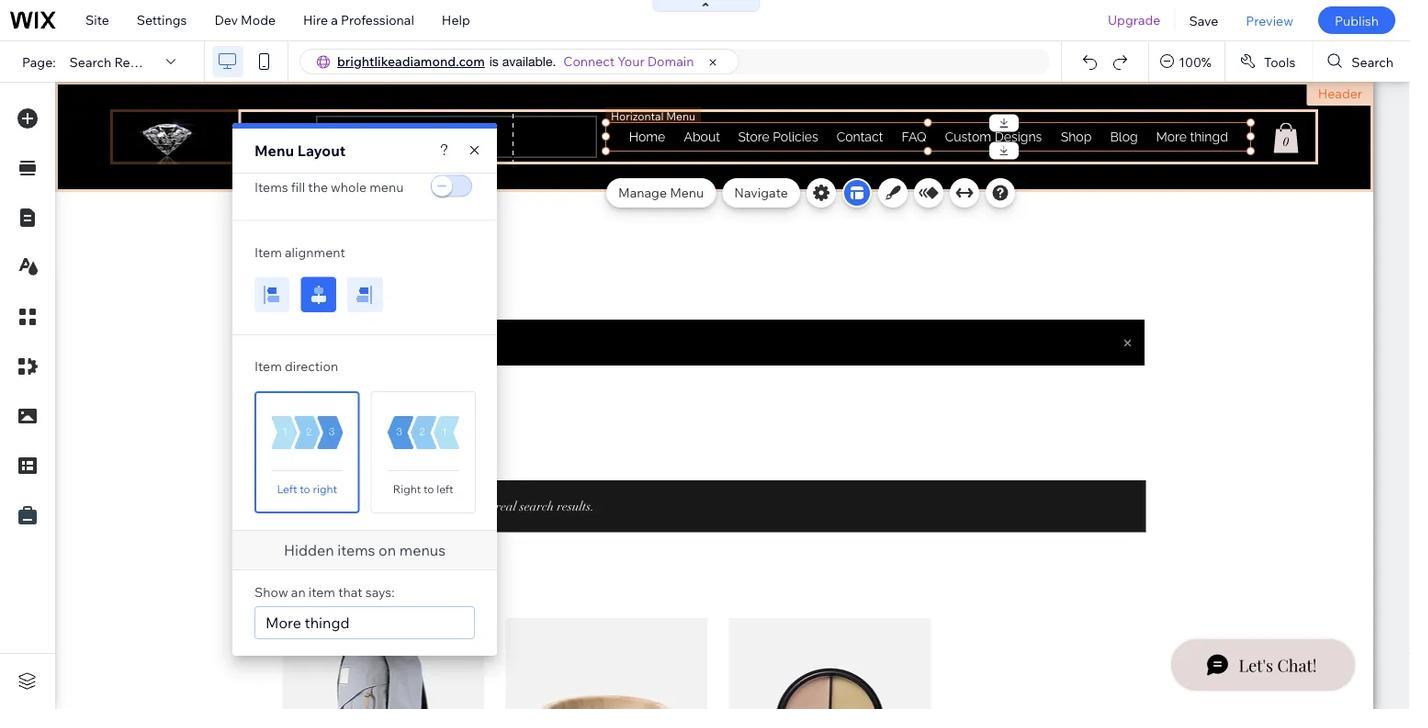 Task type: locate. For each thing, give the bounding box(es) containing it.
navigate
[[734, 185, 788, 201]]

2 to from the left
[[424, 482, 434, 496]]

1 horizontal spatial search
[[1352, 54, 1394, 70]]

dev mode
[[214, 12, 276, 28]]

menu up the column 2
[[255, 141, 294, 160]]

0 horizontal spatial search
[[69, 54, 111, 70]]

right
[[393, 482, 421, 496]]

layout
[[297, 141, 346, 160]]

right
[[313, 482, 337, 496]]

item alignment
[[255, 244, 345, 260]]

hidden items on menus
[[284, 541, 446, 560]]

direction
[[285, 359, 338, 375]]

help
[[442, 12, 470, 28]]

2
[[287, 166, 293, 180]]

right to left
[[393, 482, 454, 496]]

site
[[85, 12, 109, 28]]

1 horizontal spatial menu
[[670, 185, 704, 201]]

search down publish button
[[1352, 54, 1394, 70]]

1 search from the left
[[69, 54, 111, 70]]

save
[[1189, 12, 1219, 28]]

1 horizontal spatial to
[[424, 482, 434, 496]]

hire
[[303, 12, 328, 28]]

search inside search button
[[1352, 54, 1394, 70]]

search down site on the top
[[69, 54, 111, 70]]

menu
[[255, 141, 294, 160], [670, 185, 704, 201]]

says:
[[365, 585, 395, 601]]

is available. connect your domain
[[489, 53, 694, 69]]

header
[[1318, 85, 1363, 102]]

to for right
[[424, 482, 434, 496]]

item
[[255, 244, 282, 260], [255, 359, 282, 375]]

search for search results
[[69, 54, 111, 70]]

alignment
[[285, 244, 345, 260]]

on
[[379, 541, 396, 560]]

tools
[[1264, 54, 1296, 70]]

to for left
[[300, 482, 310, 496]]

0 horizontal spatial to
[[300, 482, 310, 496]]

fill
[[291, 179, 305, 195]]

show
[[255, 585, 288, 601]]

an
[[291, 585, 306, 601]]

search results
[[69, 54, 158, 70]]

menu right manage
[[670, 185, 704, 201]]

to right left
[[300, 482, 310, 496]]

2 item from the top
[[255, 359, 282, 375]]

hidden
[[284, 541, 334, 560]]

100%
[[1179, 54, 1212, 70]]

connect
[[564, 53, 615, 69]]

brightlikeadiamond.com
[[337, 53, 485, 69]]

1 item from the top
[[255, 244, 282, 260]]

your
[[618, 53, 645, 69]]

items
[[255, 179, 288, 195]]

item left direction
[[255, 359, 282, 375]]

to left left
[[424, 482, 434, 496]]

item left the alignment
[[255, 244, 282, 260]]

0 vertical spatial item
[[255, 244, 282, 260]]

switch
[[429, 174, 475, 200]]

100% button
[[1150, 41, 1225, 82]]

to
[[300, 482, 310, 496], [424, 482, 434, 496]]

search
[[69, 54, 111, 70], [1352, 54, 1394, 70]]

that
[[338, 585, 363, 601]]

1 to from the left
[[300, 482, 310, 496]]

settings
[[137, 12, 187, 28]]

publish
[[1335, 12, 1379, 28]]

is
[[489, 54, 499, 69]]

2 search from the left
[[1352, 54, 1394, 70]]

1 vertical spatial item
[[255, 359, 282, 375]]

0 vertical spatial menu
[[255, 141, 294, 160]]

save button
[[1176, 0, 1232, 40]]

preview
[[1246, 12, 1294, 28]]

show an item that says:
[[255, 585, 395, 601]]

item
[[309, 585, 335, 601]]



Task type: describe. For each thing, give the bounding box(es) containing it.
items
[[337, 541, 375, 560]]

available.
[[502, 54, 556, 69]]

menu layout
[[255, 141, 346, 160]]

hire a professional
[[303, 12, 414, 28]]

menu
[[370, 179, 404, 195]]

manage
[[618, 185, 667, 201]]

Type label here... text field
[[255, 607, 475, 640]]

a
[[331, 12, 338, 28]]

manage menu
[[618, 185, 704, 201]]

domain
[[648, 53, 694, 69]]

1 vertical spatial menu
[[670, 185, 704, 201]]

search for search
[[1352, 54, 1394, 70]]

item direction
[[255, 359, 338, 375]]

search button
[[1313, 41, 1410, 82]]

item for item alignment
[[255, 244, 282, 260]]

left
[[277, 482, 297, 496]]

preview button
[[1232, 0, 1307, 40]]

whole
[[331, 179, 367, 195]]

mode
[[241, 12, 276, 28]]

column 2
[[244, 166, 293, 180]]

items fill the whole menu
[[255, 179, 404, 195]]

professional
[[341, 12, 414, 28]]

column
[[244, 166, 284, 180]]

results
[[114, 54, 158, 70]]

left to right
[[277, 482, 337, 496]]

publish button
[[1318, 6, 1396, 34]]

upgrade
[[1108, 12, 1161, 28]]

tools button
[[1226, 41, 1312, 82]]

left
[[437, 482, 454, 496]]

menus
[[399, 541, 446, 560]]

0 horizontal spatial menu
[[255, 141, 294, 160]]

item for item direction
[[255, 359, 282, 375]]

dev
[[214, 12, 238, 28]]

the
[[308, 179, 328, 195]]



Task type: vqa. For each thing, say whether or not it's contained in the screenshot.
HEADER
yes



